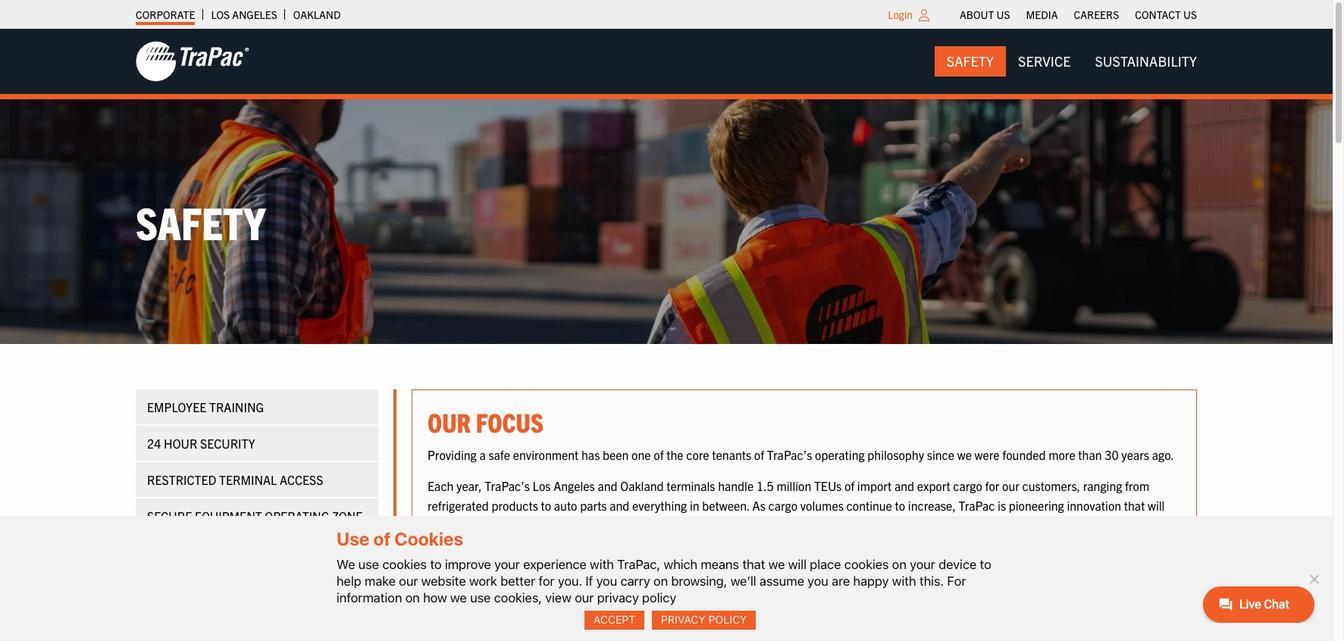 Task type: locate. For each thing, give the bounding box(es) containing it.
1 horizontal spatial terminals,
[[890, 568, 972, 598]]

1 horizontal spatial continue
[[847, 498, 893, 513]]

0 horizontal spatial trapac's
[[485, 479, 530, 494]]

providing a safe environment has been one of the core tenants of trapac's operating philosophy since we were founded more than 30 years ago.
[[428, 447, 1175, 462]]

1 vertical spatial trapac
[[597, 537, 633, 552]]

implemented
[[657, 537, 726, 552]]

cookies up happy
[[845, 557, 889, 572]]

0 horizontal spatial use
[[359, 557, 379, 572]]

los down environment at the left bottom
[[533, 479, 551, 494]]

cargo down parts
[[583, 518, 612, 533]]

a inside each year, trapac's los angeles and oakland terminals handle 1.5 million teus of import and export cargo for our customers, ranging from refrigerated products to auto parts and everything in between. as cargo volumes continue to increase, trapac is pioneering innovation that will enable us to continue moving cargo through our terminals quickly and safely. in order to ensure the safe transport of our customers' cargo as it enters and leaves our terminals, trapac has implemented a number of technologies and policies.
[[729, 537, 735, 552]]

1 horizontal spatial us
[[1184, 8, 1198, 21]]

since
[[927, 447, 955, 462]]

of right the "teus"
[[845, 479, 855, 494]]

your
[[495, 557, 520, 572], [910, 557, 936, 572]]

if
[[586, 574, 593, 589]]

1 vertical spatial the
[[924, 518, 941, 533]]

and up parts
[[598, 479, 618, 494]]

with
[[590, 557, 614, 572], [893, 574, 917, 589]]

0 vertical spatial oakland
[[293, 8, 341, 21]]

trapac's up million
[[767, 447, 813, 462]]

us for about us
[[997, 8, 1011, 21]]

0 vertical spatial with
[[590, 557, 614, 572]]

and left export on the bottom right of the page
[[895, 479, 915, 494]]

that inside each year, trapac's los angeles and oakland terminals handle 1.5 million teus of import and export cargo for our customers, ranging from refrigerated products to auto parts and everything in between. as cargo volumes continue to increase, trapac is pioneering innovation that will enable us to continue moving cargo through our terminals quickly and safely. in order to ensure the safe transport of our customers' cargo as it enters and leaves our terminals, trapac has implemented a number of technologies and policies.
[[1125, 498, 1146, 513]]

moving
[[542, 518, 580, 533]]

2 us from the left
[[1184, 8, 1198, 21]]

trapac down through
[[597, 537, 633, 552]]

1 vertical spatial menu bar
[[935, 46, 1210, 77]]

1 horizontal spatial on
[[654, 574, 668, 589]]

0 horizontal spatial safe
[[489, 447, 510, 462]]

terminals, inside each year, trapac's los angeles and oakland terminals handle 1.5 million teus of import and export cargo for our customers, ranging from refrigerated products to auto parts and everything in between. as cargo volumes continue to increase, trapac is pioneering innovation that will enable us to continue moving cargo through our terminals quickly and safely. in order to ensure the safe transport of our customers' cargo as it enters and leaves our terminals, trapac has implemented a number of technologies and policies.
[[542, 537, 594, 552]]

has
[[582, 447, 600, 462], [636, 537, 654, 552]]

operating
[[815, 447, 865, 462]]

employee training
[[147, 400, 264, 415]]

1 vertical spatial for
[[539, 574, 555, 589]]

0 horizontal spatial in
[[534, 568, 549, 598]]

for inside use of cookies we use cookies to improve your experience with trapac, which means that we will place cookies on your device to help make our website work better for you. if you carry on browsing, we'll assume you are happy with this. for information on how we use cookies, view our privacy policy
[[539, 574, 555, 589]]

safe down focus
[[489, 447, 510, 462]]

your up the 'better' at bottom left
[[495, 557, 520, 572]]

our right at
[[859, 568, 886, 598]]

quickly
[[730, 518, 768, 533]]

safe inside each year, trapac's los angeles and oakland terminals handle 1.5 million teus of import and export cargo for our customers, ranging from refrigerated products to auto parts and everything in between. as cargo volumes continue to increase, trapac is pioneering innovation that will enable us to continue moving cargo through our terminals quickly and safely. in order to ensure the safe transport of our customers' cargo as it enters and leaves our terminals, trapac has implemented a number of technologies and policies.
[[943, 518, 965, 533]]

to right 'order'
[[872, 518, 882, 533]]

as
[[753, 498, 766, 513], [428, 568, 448, 598]]

the left core on the right bottom of the page
[[667, 447, 684, 462]]

on
[[893, 557, 907, 572], [654, 574, 668, 589], [406, 591, 420, 606]]

los up corporate image
[[211, 8, 230, 21]]

continue down products
[[494, 518, 540, 533]]

trapac's up products
[[485, 479, 530, 494]]

integrated customs scanning link
[[136, 572, 378, 607]]

how
[[423, 591, 447, 606]]

and down 'order'
[[864, 537, 883, 552]]

0 vertical spatial the
[[667, 447, 684, 462]]

about us
[[960, 8, 1011, 21]]

0 vertical spatial on
[[893, 557, 907, 572]]

1 vertical spatial use
[[470, 591, 491, 606]]

safe down "increase,"
[[943, 518, 965, 533]]

1 horizontal spatial trapac
[[959, 498, 995, 513]]

1 vertical spatial safe
[[943, 518, 965, 533]]

1 vertical spatial in
[[534, 568, 549, 598]]

this.
[[920, 574, 944, 589]]

our focus
[[428, 406, 544, 439]]

order
[[841, 518, 869, 533]]

1 vertical spatial with
[[893, 574, 917, 589]]

1 horizontal spatial that
[[1125, 498, 1146, 513]]

menu bar containing safety
[[935, 46, 1210, 77]]

ranging
[[1084, 479, 1123, 494]]

infrastructure
[[591, 568, 704, 598]]

privacy policy link
[[652, 611, 756, 630]]

safe
[[147, 546, 175, 561]]

menu bar down careers link
[[935, 46, 1210, 77]]

24 hour security
[[147, 436, 255, 452]]

0 horizontal spatial for
[[539, 574, 555, 589]]

policy
[[709, 614, 747, 627]]

leaves
[[486, 537, 519, 552]]

safety inside menu item
[[947, 52, 994, 70]]

on down policies.
[[893, 557, 907, 572]]

1 horizontal spatial oakland
[[621, 479, 664, 494]]

0 horizontal spatial los
[[211, 8, 230, 21]]

1 horizontal spatial a
[[729, 537, 735, 552]]

1 horizontal spatial will
[[1148, 498, 1165, 513]]

use
[[337, 529, 370, 550]]

1 horizontal spatial safety
[[947, 52, 994, 70]]

terminals
[[667, 479, 716, 494], [679, 518, 727, 533]]

we'll
[[731, 574, 757, 589]]

0 horizontal spatial that
[[743, 557, 766, 572]]

0 vertical spatial has
[[582, 447, 600, 462]]

founded
[[1003, 447, 1046, 462]]

view
[[546, 591, 572, 606]]

will inside use of cookies we use cookies to improve your experience with trapac, which means that we will place cookies on your device to help make our website work better for you. if you carry on browsing, we'll assume you are happy with this. for information on how we use cookies, view our privacy policy
[[789, 557, 807, 572]]

in left between.
[[690, 498, 700, 513]]

and up policy
[[708, 568, 739, 598]]

use down work
[[470, 591, 491, 606]]

1 cookies from the left
[[383, 557, 427, 572]]

of right number
[[782, 537, 792, 552]]

and
[[598, 479, 618, 494], [895, 479, 915, 494], [610, 498, 630, 513], [770, 518, 790, 533], [463, 537, 483, 552], [864, 537, 883, 552], [708, 568, 739, 598]]

1 horizontal spatial has
[[636, 537, 654, 552]]

with up if
[[590, 557, 614, 572]]

0 vertical spatial safety
[[947, 52, 994, 70]]

1 vertical spatial will
[[789, 557, 807, 572]]

0 horizontal spatial a
[[480, 447, 486, 462]]

for up is
[[986, 479, 1000, 494]]

1 horizontal spatial the
[[924, 518, 941, 533]]

angeles
[[232, 8, 277, 21], [554, 479, 595, 494]]

of inside use of cookies we use cookies to improve your experience with trapac, which means that we will place cookies on your device to help make our website work better for you. if you carry on browsing, we'll assume you are happy with this. for information on how we use cookies, view our privacy policy
[[373, 529, 391, 550]]

of right use
[[373, 529, 391, 550]]

0 vertical spatial safe
[[489, 447, 510, 462]]

terminals,
[[542, 537, 594, 552], [890, 568, 972, 598]]

trapac
[[959, 498, 995, 513], [597, 537, 633, 552]]

1 horizontal spatial angeles
[[554, 479, 595, 494]]

1 horizontal spatial in
[[690, 498, 700, 513]]

will up assume
[[789, 557, 807, 572]]

number
[[738, 537, 779, 552]]

you down place
[[808, 574, 829, 589]]

our
[[1003, 479, 1020, 494], [659, 518, 676, 533], [1032, 518, 1049, 533], [522, 537, 539, 552], [859, 568, 886, 598], [399, 574, 418, 589], [575, 591, 594, 606]]

1 horizontal spatial as
[[753, 498, 766, 513]]

2 your from the left
[[910, 557, 936, 572]]

1 vertical spatial a
[[729, 537, 735, 552]]

you right if
[[597, 574, 618, 589]]

auto
[[554, 498, 578, 513]]

enable
[[428, 518, 463, 533]]

1 horizontal spatial los
[[533, 479, 551, 494]]

a right the providing
[[480, 447, 486, 462]]

0 vertical spatial terminals,
[[542, 537, 594, 552]]

0 vertical spatial in
[[690, 498, 700, 513]]

handle
[[718, 479, 754, 494]]

ago.
[[1153, 447, 1175, 462]]

media
[[1027, 8, 1058, 21]]

0 vertical spatial for
[[986, 479, 1000, 494]]

in left new
[[534, 568, 549, 598]]

1 horizontal spatial with
[[893, 574, 917, 589]]

terminals, down policies.
[[890, 568, 972, 598]]

oakland up 'everything'
[[621, 479, 664, 494]]

each
[[428, 479, 454, 494]]

30
[[1105, 447, 1119, 462]]

and down us
[[463, 537, 483, 552]]

1 vertical spatial on
[[654, 574, 668, 589]]

to:
[[1123, 568, 1145, 598]]

menu bar
[[952, 4, 1206, 25], [935, 46, 1210, 77]]

1 vertical spatial los
[[533, 479, 551, 494]]

philosophy
[[868, 447, 925, 462]]

1 horizontal spatial cookies
[[845, 557, 889, 572]]

on up policy
[[654, 574, 668, 589]]

angeles up auto at the bottom of the page
[[554, 479, 595, 494]]

device
[[939, 557, 977, 572]]

that
[[1125, 498, 1146, 513], [743, 557, 766, 572]]

our up is
[[1003, 479, 1020, 494]]

0 vertical spatial continue
[[847, 498, 893, 513]]

we
[[337, 557, 355, 572]]

1 vertical spatial trapac's
[[485, 479, 530, 494]]

us for contact us
[[1184, 8, 1198, 21]]

in inside each year, trapac's los angeles and oakland terminals handle 1.5 million teus of import and export cargo for our customers, ranging from refrigerated products to auto parts and everything in between. as cargo volumes continue to increase, trapac is pioneering innovation that will enable us to continue moving cargo through our terminals quickly and safely. in order to ensure the safe transport of our customers' cargo as it enters and leaves our terminals, trapac has implemented a number of technologies and policies.
[[690, 498, 700, 513]]

1 vertical spatial oakland
[[621, 479, 664, 494]]

safe cargo pick up & delivery
[[147, 546, 333, 561]]

continue down 'import'
[[847, 498, 893, 513]]

us inside "link"
[[997, 8, 1011, 21]]

enters
[[428, 537, 461, 552]]

export
[[918, 479, 951, 494]]

cookies
[[383, 557, 427, 572], [845, 557, 889, 572]]

cargo
[[178, 546, 218, 561]]

0 horizontal spatial terminals,
[[542, 537, 594, 552]]

oakland inside each year, trapac's los angeles and oakland terminals handle 1.5 million teus of import and export cargo for our customers, ranging from refrigerated products to auto parts and everything in between. as cargo volumes continue to increase, trapac is pioneering innovation that will enable us to continue moving cargo through our terminals quickly and safely. in order to ensure the safe transport of our customers' cargo as it enters and leaves our terminals, trapac has implemented a number of technologies and policies.
[[621, 479, 664, 494]]

we right for
[[977, 568, 1000, 598]]

the down "increase,"
[[924, 518, 941, 533]]

1 horizontal spatial your
[[910, 557, 936, 572]]

at
[[838, 568, 854, 598]]

1 vertical spatial has
[[636, 537, 654, 552]]

terminals, down moving at bottom left
[[542, 537, 594, 552]]

0 horizontal spatial will
[[789, 557, 807, 572]]

0 horizontal spatial us
[[997, 8, 1011, 21]]

cargo right export on the bottom right of the page
[[954, 479, 983, 494]]

1 horizontal spatial use
[[470, 591, 491, 606]]

1 vertical spatial as
[[428, 568, 448, 598]]

0 vertical spatial that
[[1125, 498, 1146, 513]]

has up trapac,
[[636, 537, 654, 552]]

integrated
[[147, 582, 218, 597]]

1 horizontal spatial trapac's
[[767, 447, 813, 462]]

0 horizontal spatial you
[[597, 574, 618, 589]]

as down enters
[[428, 568, 448, 598]]

no image
[[1307, 572, 1322, 587]]

0 horizontal spatial has
[[582, 447, 600, 462]]

new
[[553, 568, 587, 598]]

for inside each year, trapac's los angeles and oakland terminals handle 1.5 million teus of import and export cargo for our customers, ranging from refrigerated products to auto parts and everything in between. as cargo volumes continue to increase, trapac is pioneering innovation that will enable us to continue moving cargo through our terminals quickly and safely. in order to ensure the safe transport of our customers' cargo as it enters and leaves our terminals, trapac has implemented a number of technologies and policies.
[[986, 479, 1000, 494]]

0 vertical spatial as
[[753, 498, 766, 513]]

experience
[[523, 557, 587, 572]]

we right how
[[453, 568, 476, 598]]

has left been
[[582, 447, 600, 462]]

1 vertical spatial continue
[[494, 518, 540, 533]]

2 you from the left
[[808, 574, 829, 589]]

assume
[[760, 574, 805, 589]]

from
[[1126, 479, 1150, 494]]

cookies up make
[[383, 557, 427, 572]]

and up through
[[610, 498, 630, 513]]

for down experience
[[539, 574, 555, 589]]

will
[[1148, 498, 1165, 513], [789, 557, 807, 572]]

0 horizontal spatial cookies
[[383, 557, 427, 572]]

year,
[[457, 479, 482, 494]]

has inside each year, trapac's los angeles and oakland terminals handle 1.5 million teus of import and export cargo for our customers, ranging from refrigerated products to auto parts and everything in between. as cargo volumes continue to increase, trapac is pioneering innovation that will enable us to continue moving cargo through our terminals quickly and safely. in order to ensure the safe transport of our customers' cargo as it enters and leaves our terminals, trapac has implemented a number of technologies and policies.
[[636, 537, 654, 552]]

of
[[654, 447, 664, 462], [755, 447, 765, 462], [845, 479, 855, 494], [1019, 518, 1029, 533], [373, 529, 391, 550], [782, 537, 792, 552]]

sustainability
[[1096, 52, 1198, 70]]

will inside each year, trapac's los angeles and oakland terminals handle 1.5 million teus of import and export cargo for our customers, ranging from refrigerated products to auto parts and everything in between. as cargo volumes continue to increase, trapac is pioneering innovation that will enable us to continue moving cargo through our terminals quickly and safely. in order to ensure the safe transport of our customers' cargo as it enters and leaves our terminals, trapac has implemented a number of technologies and policies.
[[1148, 498, 1165, 513]]

1 vertical spatial that
[[743, 557, 766, 572]]

you
[[597, 574, 618, 589], [808, 574, 829, 589]]

that up we'll
[[743, 557, 766, 572]]

increase,
[[909, 498, 956, 513]]

0 horizontal spatial trapac
[[597, 537, 633, 552]]

a up means
[[729, 537, 735, 552]]

volumes
[[801, 498, 844, 513]]

0 horizontal spatial your
[[495, 557, 520, 572]]

us right contact
[[1184, 8, 1198, 21]]

will up the it
[[1148, 498, 1165, 513]]

of down pioneering
[[1019, 518, 1029, 533]]

0 horizontal spatial safety
[[136, 194, 266, 249]]

0 vertical spatial trapac
[[959, 498, 995, 513]]

0 vertical spatial will
[[1148, 498, 1165, 513]]

oakland right los angeles link
[[293, 8, 341, 21]]

trapac's
[[767, 447, 813, 462], [485, 479, 530, 494]]

terminals down core on the right bottom of the page
[[667, 479, 716, 494]]

corporate image
[[136, 40, 250, 83]]

1 horizontal spatial for
[[986, 479, 1000, 494]]

for
[[986, 479, 1000, 494], [539, 574, 555, 589]]

as down 1.5
[[753, 498, 766, 513]]

ensure
[[885, 518, 921, 533]]

that down from
[[1125, 498, 1146, 513]]

0 horizontal spatial the
[[667, 447, 684, 462]]

on left how
[[406, 591, 420, 606]]

0 vertical spatial angeles
[[232, 8, 277, 21]]

0 vertical spatial a
[[480, 447, 486, 462]]

1 vertical spatial angeles
[[554, 479, 595, 494]]

us right about
[[997, 8, 1011, 21]]

terminal
[[219, 473, 277, 488]]

2 cookies from the left
[[845, 557, 889, 572]]

menu bar up service
[[952, 4, 1206, 25]]

we left 'were'
[[958, 447, 972, 462]]

our
[[428, 406, 471, 439]]

0 horizontal spatial as
[[428, 568, 448, 598]]

1 horizontal spatial safe
[[943, 518, 965, 533]]

0 vertical spatial terminals
[[667, 479, 716, 494]]

1 horizontal spatial you
[[808, 574, 829, 589]]

0 vertical spatial menu bar
[[952, 4, 1206, 25]]

our right make
[[399, 574, 418, 589]]

1 us from the left
[[997, 8, 1011, 21]]

as inside each year, trapac's los angeles and oakland terminals handle 1.5 million teus of import and export cargo for our customers, ranging from refrigerated products to auto parts and everything in between. as cargo volumes continue to increase, trapac is pioneering innovation that will enable us to continue moving cargo through our terminals quickly and safely. in order to ensure the safe transport of our customers' cargo as it enters and leaves our terminals, trapac has implemented a number of technologies and policies.
[[753, 498, 766, 513]]

1 vertical spatial terminals
[[679, 518, 727, 533]]

los
[[211, 8, 230, 21], [533, 479, 551, 494]]

use up make
[[359, 557, 379, 572]]

to
[[541, 498, 551, 513], [895, 498, 906, 513], [481, 518, 491, 533], [872, 518, 882, 533], [430, 557, 442, 572], [980, 557, 992, 572]]

trapac up transport
[[959, 498, 995, 513]]

terminals up the implemented
[[679, 518, 727, 533]]

angeles left oakland "link"
[[232, 8, 277, 21]]

one
[[632, 447, 651, 462]]

corporate link
[[136, 4, 195, 25]]

0 horizontal spatial on
[[406, 591, 420, 606]]

with left this.
[[893, 574, 917, 589]]

your up this.
[[910, 557, 936, 572]]

refrigerated
[[428, 498, 489, 513]]



Task type: vqa. For each thing, say whether or not it's contained in the screenshot.
Angeles
yes



Task type: describe. For each thing, give the bounding box(es) containing it.
to up website
[[430, 557, 442, 572]]

us
[[466, 518, 478, 533]]

the inside each year, trapac's los angeles and oakland terminals handle 1.5 million teus of import and export cargo for our customers, ranging from refrigerated products to auto parts and everything in between. as cargo volumes continue to increase, trapac is pioneering innovation that will enable us to continue moving cargo through our terminals quickly and safely. in order to ensure the safe transport of our customers' cargo as it enters and leaves our terminals, trapac has implemented a number of technologies and policies.
[[924, 518, 941, 533]]

each year, trapac's los angeles and oakland terminals handle 1.5 million teus of import and export cargo for our customers, ranging from refrigerated products to auto parts and everything in between. as cargo volumes continue to increase, trapac is pioneering innovation that will enable us to continue moving cargo through our terminals quickly and safely. in order to ensure the safe transport of our customers' cargo as it enters and leaves our terminals, trapac has implemented a number of technologies and policies.
[[428, 479, 1166, 552]]

trapac,
[[618, 557, 661, 572]]

employee training link
[[136, 390, 378, 425]]

0 horizontal spatial with
[[590, 557, 614, 572]]

to up 'ensure'
[[895, 498, 906, 513]]

careers link
[[1074, 4, 1120, 25]]

2 horizontal spatial on
[[893, 557, 907, 572]]

access
[[280, 473, 323, 488]]

0 horizontal spatial oakland
[[293, 8, 341, 21]]

parts
[[580, 498, 607, 513]]

help
[[337, 574, 362, 589]]

secure
[[147, 509, 192, 524]]

0 vertical spatial use
[[359, 557, 379, 572]]

service link
[[1007, 46, 1083, 77]]

website
[[422, 574, 466, 589]]

privacy policy
[[661, 614, 747, 627]]

trapac's inside each year, trapac's los angeles and oakland terminals handle 1.5 million teus of import and export cargo for our customers, ranging from refrigerated products to auto parts and everything in between. as cargo volumes continue to increase, trapac is pioneering innovation that will enable us to continue moving cargo through our terminals quickly and safely. in order to ensure the safe transport of our customers' cargo as it enters and leaves our terminals, trapac has implemented a number of technologies and policies.
[[485, 479, 530, 494]]

24 hour security link
[[136, 427, 378, 461]]

are
[[832, 574, 850, 589]]

cookies,
[[494, 591, 542, 606]]

accept
[[594, 614, 636, 627]]

contact us
[[1136, 8, 1198, 21]]

examine
[[1004, 568, 1073, 598]]

angeles inside each year, trapac's los angeles and oakland terminals handle 1.5 million teus of import and export cargo for our customers, ranging from refrigerated products to auto parts and everything in between. as cargo volumes continue to increase, trapac is pioneering innovation that will enable us to continue moving cargo through our terminals quickly and safely. in order to ensure the safe transport of our customers' cargo as it enters and leaves our terminals, trapac has implemented a number of technologies and policies.
[[554, 479, 595, 494]]

safety menu item
[[935, 46, 1007, 77]]

customers'
[[1052, 518, 1110, 533]]

cookies
[[395, 529, 464, 550]]

2 vertical spatial on
[[406, 591, 420, 606]]

million
[[777, 479, 812, 494]]

customers,
[[1023, 479, 1081, 494]]

as
[[1145, 518, 1156, 533]]

cargo down million
[[769, 498, 798, 513]]

light image
[[919, 9, 930, 21]]

environment
[[513, 447, 579, 462]]

los angeles link
[[211, 4, 277, 25]]

more
[[1049, 447, 1076, 462]]

secure equipment operating zone
[[147, 509, 363, 524]]

1 vertical spatial safety
[[136, 194, 266, 249]]

innovation
[[1067, 498, 1122, 513]]

0 vertical spatial trapac's
[[767, 447, 813, 462]]

hour
[[164, 436, 197, 452]]

media link
[[1027, 4, 1058, 25]]

integrated customs scanning
[[147, 582, 338, 597]]

between.
[[703, 498, 750, 513]]

pioneering
[[1009, 498, 1065, 513]]

careers
[[1074, 8, 1120, 21]]

operating
[[265, 509, 329, 524]]

work
[[469, 574, 497, 589]]

our right leaves
[[522, 537, 539, 552]]

we up assume
[[769, 557, 785, 572]]

we down website
[[451, 591, 467, 606]]

happy
[[854, 574, 889, 589]]

of right the one
[[654, 447, 664, 462]]

accept link
[[585, 611, 645, 630]]

menu bar containing about us
[[952, 4, 1206, 25]]

delivery
[[279, 546, 333, 561]]

to right us
[[481, 518, 491, 533]]

and left safely.
[[770, 518, 790, 533]]

through
[[615, 518, 656, 533]]

1.5
[[757, 479, 774, 494]]

years
[[1122, 447, 1150, 462]]

1 you from the left
[[597, 574, 618, 589]]

our down 'everything'
[[659, 518, 676, 533]]

technologies
[[794, 537, 861, 552]]

our down pioneering
[[1032, 518, 1049, 533]]

is
[[998, 498, 1007, 513]]

products
[[492, 498, 538, 513]]

training
[[209, 400, 264, 415]]

1 your from the left
[[495, 557, 520, 572]]

in
[[829, 518, 839, 533]]

of right tenants
[[755, 447, 765, 462]]

use of cookies we use cookies to improve your experience with trapac, which means that we will place cookies on your device to help make our website work better for you. if you carry on browsing, we'll assume you are happy with this. for information on how we use cookies, view our privacy policy
[[337, 529, 992, 606]]

means
[[701, 557, 740, 572]]

pick
[[220, 546, 247, 561]]

oakland link
[[293, 4, 341, 25]]

invest
[[480, 568, 529, 598]]

1 vertical spatial terminals,
[[890, 568, 972, 598]]

carry
[[621, 574, 651, 589]]

been
[[603, 447, 629, 462]]

information
[[337, 591, 402, 606]]

to left auto at the bottom of the page
[[541, 498, 551, 513]]

that inside use of cookies we use cookies to improve your experience with trapac, which means that we will place cookies on your device to help make our website work better for you. if you carry on browsing, we'll assume you are happy with this. for information on how we use cookies, view our privacy policy
[[743, 557, 766, 572]]

improve
[[445, 557, 491, 572]]

restricted terminal access link
[[136, 463, 378, 498]]

security
[[200, 436, 255, 452]]

corporate
[[136, 8, 195, 21]]

equipment
[[195, 509, 262, 524]]

better
[[501, 574, 536, 589]]

contact us link
[[1136, 4, 1198, 25]]

providing
[[428, 447, 477, 462]]

place
[[810, 557, 841, 572]]

import
[[858, 479, 892, 494]]

restricted terminal access
[[147, 473, 323, 488]]

0 vertical spatial los
[[211, 8, 230, 21]]

up
[[249, 546, 266, 561]]

technology
[[743, 568, 834, 598]]

our down if
[[575, 591, 594, 606]]

make
[[365, 574, 396, 589]]

login
[[888, 8, 913, 21]]

focus
[[476, 406, 544, 439]]

to right device
[[980, 557, 992, 572]]

24
[[147, 436, 161, 452]]

service
[[1019, 52, 1071, 70]]

0 horizontal spatial angeles
[[232, 8, 277, 21]]

0 horizontal spatial continue
[[494, 518, 540, 533]]

safety link
[[935, 46, 1007, 77]]

which
[[664, 557, 698, 572]]

employee
[[147, 400, 207, 415]]

cargo left as
[[1113, 518, 1142, 533]]

los inside each year, trapac's los angeles and oakland terminals handle 1.5 million teus of import and export cargo for our customers, ranging from refrigerated products to auto parts and everything in between. as cargo volumes continue to increase, trapac is pioneering innovation that will enable us to continue moving cargo through our terminals quickly and safely. in order to ensure the safe transport of our customers' cargo as it enters and leaves our terminals, trapac has implemented a number of technologies and policies.
[[533, 479, 551, 494]]



